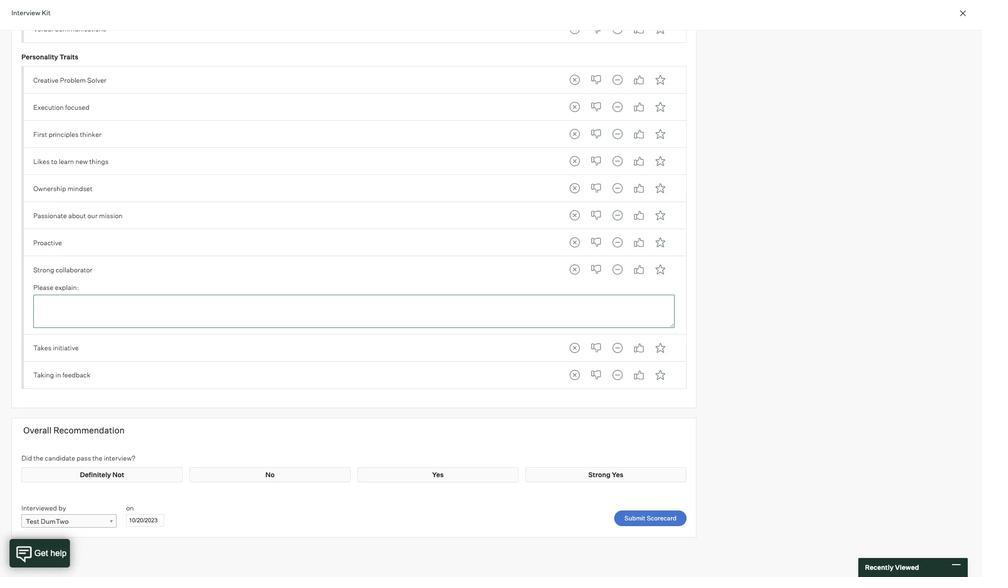 Task type: locate. For each thing, give the bounding box(es) containing it.
2 definitely not button from the top
[[565, 71, 584, 90]]

strong yes image for learn
[[651, 152, 670, 171]]

definitely not button for in
[[565, 366, 584, 385]]

strong yes button
[[651, 19, 670, 38], [651, 71, 670, 90], [651, 98, 670, 117], [651, 125, 670, 144], [651, 152, 670, 171], [651, 179, 670, 198], [651, 206, 670, 225], [651, 233, 670, 252], [651, 261, 670, 280], [651, 339, 670, 358], [651, 366, 670, 385]]

6 no button from the top
[[587, 179, 606, 198]]

definitely not image
[[565, 19, 584, 38], [565, 71, 584, 90], [565, 125, 584, 144], [565, 152, 584, 171], [565, 179, 584, 198], [565, 206, 584, 225], [565, 233, 584, 252], [565, 261, 584, 280]]

6 tab list from the top
[[565, 179, 670, 198]]

mixed button for problem
[[608, 71, 627, 90]]

mixed button for initiative
[[608, 339, 627, 358]]

the right did
[[33, 454, 43, 462]]

definitely not button for principles
[[565, 125, 584, 144]]

mixed button for in
[[608, 366, 627, 385]]

2 no button from the top
[[587, 71, 606, 90]]

yes image for takes initiative
[[629, 339, 648, 358]]

yes image for principles
[[629, 125, 648, 144]]

definitely not image for collaborator
[[565, 261, 584, 280]]

yes button for in
[[629, 366, 648, 385]]

7 strong yes button from the top
[[651, 206, 670, 225]]

likes to learn new things
[[33, 157, 109, 165]]

7 yes button from the top
[[629, 206, 648, 225]]

strong
[[33, 266, 54, 274], [588, 471, 611, 479]]

strong yes button for to
[[651, 152, 670, 171]]

mixed button for about
[[608, 206, 627, 225]]

likes
[[33, 157, 50, 165]]

definitely not image for to
[[565, 152, 584, 171]]

no button for mindset
[[587, 179, 606, 198]]

1 yes button from the top
[[629, 19, 648, 38]]

3 strong yes image from the top
[[651, 125, 670, 144]]

3 definitely not button from the top
[[565, 98, 584, 117]]

2 vertical spatial mixed image
[[608, 261, 627, 280]]

no image for focused
[[587, 98, 606, 117]]

no button
[[587, 19, 606, 38], [587, 71, 606, 90], [587, 98, 606, 117], [587, 125, 606, 144], [587, 152, 606, 171], [587, 179, 606, 198], [587, 206, 606, 225], [587, 233, 606, 252], [587, 261, 606, 280], [587, 339, 606, 358], [587, 366, 606, 385]]

5 tab list from the top
[[565, 152, 670, 171]]

to
[[51, 157, 57, 165]]

yes button for about
[[629, 206, 648, 225]]

2 yes button from the top
[[629, 71, 648, 90]]

definitely not image for about
[[565, 206, 584, 225]]

5 mixed image from the top
[[608, 206, 627, 225]]

0 vertical spatial strong
[[33, 266, 54, 274]]

8 no button from the top
[[587, 233, 606, 252]]

1 tab list from the top
[[565, 19, 670, 38]]

no image
[[587, 71, 606, 90], [587, 125, 606, 144], [587, 179, 606, 198], [587, 261, 606, 280], [587, 339, 606, 358]]

definitely not image
[[565, 98, 584, 117], [565, 339, 584, 358], [565, 366, 584, 385]]

6 yes button from the top
[[629, 179, 648, 198]]

definitely not button for mindset
[[565, 179, 584, 198]]

1 definitely not image from the top
[[565, 98, 584, 117]]

strong yes image for thinker
[[651, 125, 670, 144]]

did the candidate pass the interview?
[[21, 454, 135, 462]]

not
[[112, 471, 124, 479]]

3 yes image from the top
[[629, 152, 648, 171]]

8 definitely not image from the top
[[565, 261, 584, 280]]

9 tab list from the top
[[565, 261, 670, 280]]

0 vertical spatial definitely not image
[[565, 98, 584, 117]]

1 horizontal spatial yes
[[612, 471, 623, 479]]

4 definitely not image from the top
[[565, 152, 584, 171]]

5 strong yes image from the top
[[651, 206, 670, 225]]

verbal communications
[[33, 25, 106, 33]]

taking
[[33, 371, 54, 379]]

definitely not image for principles
[[565, 125, 584, 144]]

5 definitely not image from the top
[[565, 179, 584, 198]]

4 no image from the top
[[587, 261, 606, 280]]

2 tab list from the top
[[565, 71, 670, 90]]

3 yes image from the top
[[629, 179, 648, 198]]

0 horizontal spatial yes
[[432, 471, 444, 479]]

dumtwo
[[41, 518, 69, 526]]

1 no button from the top
[[587, 19, 606, 38]]

3 tab list from the top
[[565, 98, 670, 117]]

5 no image from the top
[[587, 339, 606, 358]]

8 mixed button from the top
[[608, 233, 627, 252]]

no image for to
[[587, 152, 606, 171]]

2 vertical spatial definitely not image
[[565, 366, 584, 385]]

no image for takes initiative
[[587, 339, 606, 358]]

definitely not button for to
[[565, 152, 584, 171]]

10 definitely not button from the top
[[565, 339, 584, 358]]

1 strong yes image from the top
[[651, 71, 670, 90]]

no image for in
[[587, 366, 606, 385]]

definitely not button for communications
[[565, 19, 584, 38]]

definitely not button for collaborator
[[565, 261, 584, 280]]

tab list for in
[[565, 366, 670, 385]]

9 yes button from the top
[[629, 261, 648, 280]]

yes button for collaborator
[[629, 261, 648, 280]]

7 mixed button from the top
[[608, 206, 627, 225]]

2 no image from the top
[[587, 125, 606, 144]]

4 definitely not button from the top
[[565, 125, 584, 144]]

mixed button for principles
[[608, 125, 627, 144]]

3 mixed image from the top
[[608, 261, 627, 280]]

5 definitely not button from the top
[[565, 152, 584, 171]]

no button for initiative
[[587, 339, 606, 358]]

yes image for likes to learn new things
[[629, 152, 648, 171]]

4 strong yes image from the top
[[651, 152, 670, 171]]

candidate
[[45, 454, 75, 462]]

1 yes from the left
[[432, 471, 444, 479]]

no image for first principles thinker
[[587, 125, 606, 144]]

mixed button for communications
[[608, 19, 627, 38]]

3 no button from the top
[[587, 98, 606, 117]]

3 definitely not image from the top
[[565, 366, 584, 385]]

1 yes image from the top
[[629, 71, 648, 90]]

new
[[75, 157, 88, 165]]

mindset
[[68, 184, 92, 193]]

0 horizontal spatial the
[[33, 454, 43, 462]]

tab list for communications
[[565, 19, 670, 38]]

yes button for to
[[629, 152, 648, 171]]

test dumtwo link
[[21, 515, 117, 529]]

mixed button
[[608, 19, 627, 38], [608, 71, 627, 90], [608, 98, 627, 117], [608, 125, 627, 144], [608, 152, 627, 171], [608, 179, 627, 198], [608, 206, 627, 225], [608, 233, 627, 252], [608, 261, 627, 280], [608, 339, 627, 358], [608, 366, 627, 385]]

1 vertical spatial strong
[[588, 471, 611, 479]]

4 no image from the top
[[587, 206, 606, 225]]

solver
[[87, 76, 106, 84]]

10 mixed button from the top
[[608, 339, 627, 358]]

1 vertical spatial definitely not image
[[565, 339, 584, 358]]

submit scorecard link
[[615, 511, 687, 527]]

2 definitely not image from the top
[[565, 339, 584, 358]]

3 definitely not image from the top
[[565, 125, 584, 144]]

6 strong yes button from the top
[[651, 179, 670, 198]]

strong for strong collaborator
[[33, 266, 54, 274]]

7 strong yes image from the top
[[651, 366, 670, 385]]

strong yes image
[[651, 71, 670, 90], [651, 98, 670, 117], [651, 125, 670, 144], [651, 152, 670, 171], [651, 206, 670, 225], [651, 261, 670, 280], [651, 366, 670, 385]]

strong yes image for feedback
[[651, 366, 670, 385]]

definitely
[[80, 471, 111, 479]]

ownership
[[33, 184, 66, 193]]

1 definitely not image from the top
[[565, 19, 584, 38]]

11 no button from the top
[[587, 366, 606, 385]]

1 no image from the top
[[587, 19, 606, 38]]

strong yes image for mindset
[[651, 179, 670, 198]]

tab list for about
[[565, 206, 670, 225]]

mission
[[99, 212, 123, 220]]

execution focused
[[33, 103, 89, 111]]

strong yes button for communications
[[651, 19, 670, 38]]

traits
[[60, 53, 78, 61]]

0 vertical spatial mixed image
[[608, 71, 627, 90]]

about
[[68, 212, 86, 220]]

strong yes button for mindset
[[651, 179, 670, 198]]

test dumtwo
[[26, 518, 69, 526]]

3 yes button from the top
[[629, 98, 648, 117]]

4 strong yes image from the top
[[651, 339, 670, 358]]

yes image for creative problem solver
[[629, 71, 648, 90]]

focused
[[65, 103, 89, 111]]

mixed button for mindset
[[608, 179, 627, 198]]

10 yes button from the top
[[629, 339, 648, 358]]

7 definitely not image from the top
[[565, 233, 584, 252]]

8 tab list from the top
[[565, 233, 670, 252]]

definitely not image for taking in feedback
[[565, 366, 584, 385]]

collaborator
[[56, 266, 92, 274]]

interview?
[[104, 454, 135, 462]]

3 strong yes button from the top
[[651, 98, 670, 117]]

passionate about our mission
[[33, 212, 123, 220]]

yes
[[432, 471, 444, 479], [612, 471, 623, 479]]

no button for problem
[[587, 71, 606, 90]]

strong yes image for communications
[[651, 19, 670, 38]]

scorecard
[[647, 515, 677, 522]]

no image for strong collaborator
[[587, 261, 606, 280]]

None text field
[[33, 295, 675, 328], [126, 515, 164, 527], [33, 295, 675, 328], [126, 515, 164, 527]]

mixed image for initiative
[[608, 339, 627, 358]]

mixed image
[[608, 71, 627, 90], [608, 152, 627, 171], [608, 261, 627, 280]]

strong yes image for initiative
[[651, 339, 670, 358]]

7 definitely not button from the top
[[565, 206, 584, 225]]

3 mixed image from the top
[[608, 125, 627, 144]]

verbal
[[33, 25, 53, 33]]

definitely not
[[80, 471, 124, 479]]

no image
[[587, 19, 606, 38], [587, 98, 606, 117], [587, 152, 606, 171], [587, 206, 606, 225], [587, 233, 606, 252], [587, 366, 606, 385]]

definitely not button for about
[[565, 206, 584, 225]]

submit
[[625, 515, 646, 522]]

the
[[33, 454, 43, 462], [92, 454, 102, 462]]

ownership mindset
[[33, 184, 92, 193]]

the right pass on the bottom left of page
[[92, 454, 102, 462]]

5 strong yes button from the top
[[651, 152, 670, 171]]

10 no button from the top
[[587, 339, 606, 358]]

tab list for focused
[[565, 98, 670, 117]]

6 definitely not image from the top
[[565, 206, 584, 225]]

5 no button from the top
[[587, 152, 606, 171]]

yes button
[[629, 19, 648, 38], [629, 71, 648, 90], [629, 98, 648, 117], [629, 125, 648, 144], [629, 152, 648, 171], [629, 179, 648, 198], [629, 206, 648, 225], [629, 233, 648, 252], [629, 261, 648, 280], [629, 339, 648, 358], [629, 366, 648, 385]]

mixed image for in
[[608, 366, 627, 385]]

3 no image from the top
[[587, 179, 606, 198]]

7 mixed image from the top
[[608, 339, 627, 358]]

yes image for communications
[[629, 19, 648, 38]]

in
[[55, 371, 61, 379]]

learn
[[59, 157, 74, 165]]

1 mixed button from the top
[[608, 19, 627, 38]]

9 strong yes button from the top
[[651, 261, 670, 280]]

pass
[[77, 454, 91, 462]]

mixed image
[[608, 19, 627, 38], [608, 98, 627, 117], [608, 125, 627, 144], [608, 179, 627, 198], [608, 206, 627, 225], [608, 233, 627, 252], [608, 339, 627, 358], [608, 366, 627, 385]]

our
[[87, 212, 98, 220]]

11 mixed button from the top
[[608, 366, 627, 385]]

3 strong yes image from the top
[[651, 233, 670, 252]]

taking in feedback
[[33, 371, 90, 379]]

11 strong yes button from the top
[[651, 366, 670, 385]]

strong yes image
[[651, 19, 670, 38], [651, 179, 670, 198], [651, 233, 670, 252], [651, 339, 670, 358]]

problem
[[60, 76, 86, 84]]

7 tab list from the top
[[565, 206, 670, 225]]

4 no button from the top
[[587, 125, 606, 144]]

overall
[[23, 425, 52, 436]]

no image for about
[[587, 206, 606, 225]]

definitely not image for problem
[[565, 71, 584, 90]]

3 no image from the top
[[587, 152, 606, 171]]

1 definitely not button from the top
[[565, 19, 584, 38]]

1 mixed image from the top
[[608, 71, 627, 90]]

1 vertical spatial mixed image
[[608, 152, 627, 171]]

2 no image from the top
[[587, 98, 606, 117]]

10 tab list from the top
[[565, 339, 670, 358]]

no button for principles
[[587, 125, 606, 144]]

2 mixed image from the top
[[608, 152, 627, 171]]

mixed image for communications
[[608, 19, 627, 38]]

2 yes image from the top
[[629, 98, 648, 117]]

definitely not button for initiative
[[565, 339, 584, 358]]

9 mixed button from the top
[[608, 261, 627, 280]]

strong yes button for collaborator
[[651, 261, 670, 280]]

4 strong yes button from the top
[[651, 125, 670, 144]]

tab list
[[565, 19, 670, 38], [565, 71, 670, 90], [565, 98, 670, 117], [565, 125, 670, 144], [565, 152, 670, 171], [565, 179, 670, 198], [565, 206, 670, 225], [565, 233, 670, 252], [565, 261, 670, 280], [565, 339, 670, 358], [565, 366, 670, 385]]

11 definitely not button from the top
[[565, 366, 584, 385]]

6 mixed button from the top
[[608, 179, 627, 198]]

0 horizontal spatial strong
[[33, 266, 54, 274]]

2 yes image from the top
[[629, 125, 648, 144]]

6 no image from the top
[[587, 366, 606, 385]]

yes image
[[629, 71, 648, 90], [629, 98, 648, 117], [629, 152, 648, 171], [629, 261, 648, 280], [629, 339, 648, 358], [629, 366, 648, 385]]

mixed button for to
[[608, 152, 627, 171]]

1 horizontal spatial strong
[[588, 471, 611, 479]]

close image
[[957, 8, 969, 19]]

4 tab list from the top
[[565, 125, 670, 144]]

1 horizontal spatial the
[[92, 454, 102, 462]]

no button for to
[[587, 152, 606, 171]]

4 mixed image from the top
[[608, 179, 627, 198]]

interview
[[11, 9, 40, 17]]

2 mixed button from the top
[[608, 71, 627, 90]]

definitely not image for mindset
[[565, 179, 584, 198]]

kit
[[42, 9, 51, 17]]

6 strong yes image from the top
[[651, 261, 670, 280]]

yes image
[[629, 19, 648, 38], [629, 125, 648, 144], [629, 179, 648, 198], [629, 206, 648, 225], [629, 233, 648, 252]]

mixed image for learn
[[608, 152, 627, 171]]

10 strong yes button from the top
[[651, 339, 670, 358]]

2 the from the left
[[92, 454, 102, 462]]

mixed image for solver
[[608, 71, 627, 90]]

2 strong yes button from the top
[[651, 71, 670, 90]]

1 mixed image from the top
[[608, 19, 627, 38]]

takes
[[33, 344, 51, 352]]

yes image for taking in feedback
[[629, 366, 648, 385]]

definitely not button
[[565, 19, 584, 38], [565, 71, 584, 90], [565, 98, 584, 117], [565, 125, 584, 144], [565, 152, 584, 171], [565, 179, 584, 198], [565, 206, 584, 225], [565, 233, 584, 252], [565, 261, 584, 280], [565, 339, 584, 358], [565, 366, 584, 385]]

recently
[[865, 564, 894, 572]]

5 yes image from the top
[[629, 233, 648, 252]]

mixed image for focused
[[608, 98, 627, 117]]



Task type: describe. For each thing, give the bounding box(es) containing it.
yes button for mindset
[[629, 179, 648, 198]]

no button for in
[[587, 366, 606, 385]]

strong yes
[[588, 471, 623, 479]]

creative problem solver
[[33, 76, 106, 84]]

no button for focused
[[587, 98, 606, 117]]

things
[[89, 157, 109, 165]]

communications
[[54, 25, 106, 33]]

personality
[[21, 53, 58, 61]]

no image for communications
[[587, 19, 606, 38]]

definitely not image for takes initiative
[[565, 339, 584, 358]]

no image for ownership mindset
[[587, 179, 606, 198]]

strong yes image for our
[[651, 206, 670, 225]]

interviewed
[[21, 504, 57, 512]]

tab list for mindset
[[565, 179, 670, 198]]

initiative
[[53, 344, 79, 352]]

strong for strong yes
[[588, 471, 611, 479]]

1 the from the left
[[33, 454, 43, 462]]

yes button for focused
[[629, 98, 648, 117]]

passionate
[[33, 212, 67, 220]]

explain:
[[55, 284, 79, 292]]

principles
[[49, 130, 79, 138]]

execution
[[33, 103, 64, 111]]

first principles thinker
[[33, 130, 101, 138]]

mixed image for mindset
[[608, 179, 627, 198]]

yes image for about
[[629, 206, 648, 225]]

tab list for problem
[[565, 71, 670, 90]]

yes button for communications
[[629, 19, 648, 38]]

recommendation
[[53, 425, 125, 436]]

6 mixed image from the top
[[608, 233, 627, 252]]

personality traits
[[21, 53, 78, 61]]

did
[[21, 454, 32, 462]]

mixed button for focused
[[608, 98, 627, 117]]

submit scorecard
[[625, 515, 677, 522]]

feedback
[[62, 371, 90, 379]]

on
[[126, 504, 134, 512]]

definitely not button for problem
[[565, 71, 584, 90]]

interviewed by
[[21, 504, 66, 512]]

8 yes button from the top
[[629, 233, 648, 252]]

please explain:
[[33, 284, 79, 292]]

creative
[[33, 76, 59, 84]]

viewed
[[895, 564, 919, 572]]

definitely not button for focused
[[565, 98, 584, 117]]

yes image for strong collaborator
[[629, 261, 648, 280]]

first
[[33, 130, 47, 138]]

no image for creative problem solver
[[587, 71, 606, 90]]

8 definitely not button from the top
[[565, 233, 584, 252]]

yes button for initiative
[[629, 339, 648, 358]]

mixed image for about
[[608, 206, 627, 225]]

please
[[33, 284, 53, 292]]

recently viewed
[[865, 564, 919, 572]]

8 strong yes button from the top
[[651, 233, 670, 252]]

overall recommendation
[[23, 425, 125, 436]]

2 strong yes image from the top
[[651, 98, 670, 117]]

definitely not image for execution focused
[[565, 98, 584, 117]]

strong yes button for initiative
[[651, 339, 670, 358]]

strong yes button for principles
[[651, 125, 670, 144]]

5 no image from the top
[[587, 233, 606, 252]]

strong yes button for about
[[651, 206, 670, 225]]

strong yes button for problem
[[651, 71, 670, 90]]

strong yes button for focused
[[651, 98, 670, 117]]

definitely not image for communications
[[565, 19, 584, 38]]

tab list for initiative
[[565, 339, 670, 358]]

mixed image for principles
[[608, 125, 627, 144]]

test
[[26, 518, 39, 526]]

no button for communications
[[587, 19, 606, 38]]

no button for collaborator
[[587, 261, 606, 280]]

yes image for mindset
[[629, 179, 648, 198]]

2 yes from the left
[[612, 471, 623, 479]]

yes image for execution focused
[[629, 98, 648, 117]]

no button for about
[[587, 206, 606, 225]]

tab list for to
[[565, 152, 670, 171]]

by
[[58, 504, 66, 512]]

interview kit
[[11, 9, 51, 17]]

yes button for principles
[[629, 125, 648, 144]]

yes button for problem
[[629, 71, 648, 90]]

strong collaborator
[[33, 266, 92, 274]]

mixed button for collaborator
[[608, 261, 627, 280]]

takes initiative
[[33, 344, 79, 352]]

thinker
[[80, 130, 101, 138]]

tab list for collaborator
[[565, 261, 670, 280]]

tab list for principles
[[565, 125, 670, 144]]

no
[[265, 471, 275, 479]]

strong yes image for solver
[[651, 71, 670, 90]]

strong yes button for in
[[651, 366, 670, 385]]

proactive
[[33, 239, 62, 247]]



Task type: vqa. For each thing, say whether or not it's contained in the screenshot.
strong for Strong collaborator
yes



